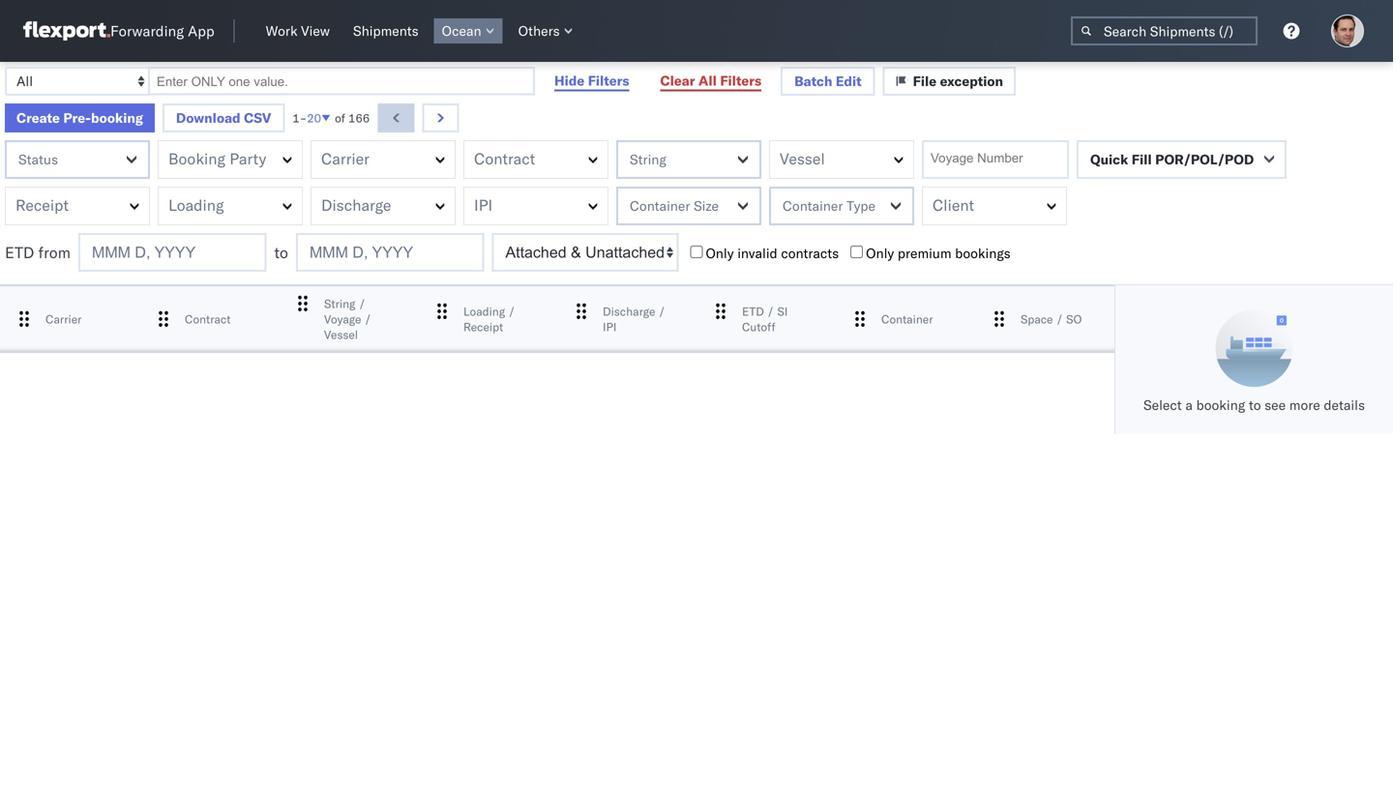 Task type: describe. For each thing, give the bounding box(es) containing it.
string for string
[[630, 151, 667, 168]]

-
[[300, 111, 307, 125]]

invalid
[[738, 245, 778, 262]]

/ for etd
[[767, 304, 775, 319]]

select a booking to see more details
[[1144, 397, 1365, 414]]

drag and drop image for string
[[294, 295, 312, 313]]

resize handle column header for string / voyage / vessel
[[395, 286, 418, 352]]

2 filters from the left
[[720, 72, 762, 89]]

quick fill por/pol/pod
[[1091, 151, 1254, 168]]

file exception
[[913, 73, 1004, 90]]

app
[[188, 22, 214, 40]]

of 166
[[335, 111, 370, 125]]

csv
[[244, 109, 271, 126]]

see
[[1265, 397, 1286, 414]]

space / so
[[1021, 312, 1082, 327]]

size
[[694, 197, 719, 214]]

drag and drop image for space / so
[[991, 311, 1008, 328]]

a
[[1186, 397, 1193, 414]]

hide
[[555, 72, 585, 89]]

1 filters from the left
[[588, 72, 630, 89]]

clear
[[661, 72, 695, 89]]

container type
[[783, 197, 876, 214]]

cutoff
[[742, 320, 776, 334]]

drag and drop image for discharge / ipi
[[573, 303, 590, 320]]

forwarding app link
[[23, 21, 214, 41]]

resize handle column header for loading / receipt
[[534, 286, 557, 352]]

create
[[16, 109, 60, 126]]

type
[[847, 197, 876, 214]]

etd for etd from
[[5, 243, 34, 262]]

work
[[266, 22, 298, 39]]

quick fill por/pol/pod button
[[1077, 140, 1287, 179]]

of
[[335, 111, 345, 125]]

shipments
[[353, 22, 419, 39]]

0 vertical spatial ipi
[[474, 195, 493, 215]]

MMM D, YYYY text field
[[296, 233, 484, 272]]

so
[[1067, 312, 1082, 327]]

file
[[913, 73, 937, 90]]

hide filters
[[555, 72, 630, 89]]

only for only premium bookings
[[866, 245, 894, 262]]

1
[[293, 111, 300, 125]]

client
[[933, 195, 975, 215]]

status button
[[5, 140, 150, 179]]

quick
[[1091, 151, 1129, 168]]

flexport. image
[[23, 21, 110, 41]]

ocean button
[[434, 18, 503, 44]]

container size button
[[616, 187, 762, 225]]

container type button
[[769, 187, 914, 225]]

drag and drop image for loading
[[434, 303, 451, 320]]

MMM D, YYYY text field
[[78, 233, 267, 272]]

etd / si cutoff
[[742, 304, 788, 334]]

others button
[[511, 18, 581, 44]]

clear all filters
[[661, 72, 762, 89]]

space
[[1021, 312, 1053, 327]]

1 horizontal spatial vessel
[[780, 149, 825, 168]]

/ for string
[[359, 297, 366, 311]]

create pre-booking
[[16, 109, 143, 126]]

resize handle column header for discharge / ipi
[[674, 286, 697, 352]]

all
[[699, 72, 717, 89]]

ocean
[[442, 22, 482, 39]]

forwarding
[[110, 22, 184, 40]]

work view link
[[258, 18, 338, 44]]

work view
[[266, 22, 330, 39]]

166
[[348, 111, 370, 125]]

resize handle column header for contract
[[255, 286, 279, 352]]

container for container type
[[783, 197, 843, 214]]

drag and drop image for contract
[[155, 311, 172, 328]]

status
[[18, 151, 58, 168]]

Enter ONLY one value. text field
[[155, 74, 533, 90]]



Task type: locate. For each thing, give the bounding box(es) containing it.
1 vertical spatial discharge
[[603, 304, 656, 319]]

pre-
[[63, 109, 91, 126]]

resize handle column header left voyage
[[255, 286, 279, 352]]

/ inside etd / si cutoff
[[767, 304, 775, 319]]

discharge / ipi
[[603, 304, 666, 334]]

drag and drop image left 'discharge / ipi'
[[573, 303, 590, 320]]

1 horizontal spatial contract
[[474, 149, 535, 168]]

etd inside etd / si cutoff
[[742, 304, 764, 319]]

bookings
[[955, 245, 1011, 262]]

resize handle column header right so
[[1092, 286, 1115, 352]]

create pre-booking button
[[5, 104, 155, 133]]

0 vertical spatial discharge
[[321, 195, 391, 215]]

etd
[[5, 243, 34, 262], [742, 304, 764, 319]]

from
[[38, 243, 71, 262]]

container size
[[630, 197, 719, 214]]

1 horizontal spatial only
[[866, 245, 894, 262]]

5 resize handle column header from the left
[[674, 286, 697, 352]]

booking for pre-
[[91, 109, 143, 126]]

exception
[[940, 73, 1004, 90]]

etd up cutoff
[[742, 304, 764, 319]]

1 horizontal spatial booking
[[1197, 397, 1246, 414]]

drag and drop image
[[573, 303, 590, 320], [712, 303, 730, 320], [155, 311, 172, 328], [852, 311, 869, 328], [991, 311, 1008, 328]]

None checkbox
[[690, 246, 703, 258], [851, 246, 863, 258], [690, 246, 703, 258], [851, 246, 863, 258]]

only for only invalid contracts
[[706, 245, 734, 262]]

drag and drop image left 'loading / receipt'
[[434, 303, 451, 320]]

container
[[630, 197, 690, 214], [783, 197, 843, 214], [882, 312, 933, 327]]

1 horizontal spatial string
[[630, 151, 667, 168]]

1 vertical spatial contract
[[185, 312, 231, 327]]

string
[[630, 151, 667, 168], [324, 297, 356, 311]]

string up voyage
[[324, 297, 356, 311]]

loading for loading / receipt
[[464, 304, 505, 319]]

1 vertical spatial carrier
[[45, 312, 82, 327]]

1 horizontal spatial carrier
[[321, 149, 370, 168]]

receipt
[[15, 195, 69, 215], [464, 320, 503, 334]]

vessel inside string / voyage / vessel
[[324, 328, 358, 342]]

0 horizontal spatial carrier
[[45, 312, 82, 327]]

2 resize handle column header from the left
[[255, 286, 279, 352]]

/ for loading
[[508, 304, 516, 319]]

string for string / voyage / vessel
[[324, 297, 356, 311]]

1 resize handle column header from the left
[[116, 286, 139, 352]]

booking party
[[168, 149, 266, 168]]

0 vertical spatial to
[[274, 243, 288, 262]]

20
[[307, 111, 321, 125]]

resize handle column header for carrier
[[116, 286, 139, 352]]

0 horizontal spatial filters
[[588, 72, 630, 89]]

0 vertical spatial carrier
[[321, 149, 370, 168]]

0 vertical spatial string
[[630, 151, 667, 168]]

booking up status button
[[91, 109, 143, 126]]

receipt inside 'loading / receipt'
[[464, 320, 503, 334]]

1 horizontal spatial container
[[783, 197, 843, 214]]

drag and drop image for container
[[852, 311, 869, 328]]

1 horizontal spatial drag and drop image
[[294, 295, 312, 313]]

only left invalid
[[706, 245, 734, 262]]

more
[[1290, 397, 1321, 414]]

1 vertical spatial to
[[1249, 397, 1261, 414]]

party
[[230, 149, 266, 168]]

0 vertical spatial receipt
[[15, 195, 69, 215]]

1 vertical spatial booking
[[1197, 397, 1246, 414]]

container up contracts
[[783, 197, 843, 214]]

string button
[[616, 140, 762, 179]]

0 vertical spatial etd
[[5, 243, 34, 262]]

carrier down "from"
[[45, 312, 82, 327]]

contract
[[474, 149, 535, 168], [185, 312, 231, 327]]

0 vertical spatial loading
[[168, 195, 224, 215]]

file exception button
[[883, 67, 1016, 96], [883, 67, 1016, 96]]

booking for a
[[1197, 397, 1246, 414]]

string inside button
[[630, 151, 667, 168]]

etd for etd / si cutoff
[[742, 304, 764, 319]]

download csv
[[176, 109, 271, 126]]

1 vertical spatial ipi
[[603, 320, 617, 334]]

forwarding app
[[110, 22, 214, 40]]

select
[[1144, 397, 1182, 414]]

clear all filters button
[[649, 67, 773, 96]]

container inside container size button
[[630, 197, 690, 214]]

booking
[[168, 149, 226, 168]]

6 resize handle column header from the left
[[813, 286, 836, 352]]

string inside string / voyage / vessel
[[324, 297, 356, 311]]

drag and drop image left space
[[991, 311, 1008, 328]]

drag and drop image down mmm d, yyyy text box
[[155, 311, 172, 328]]

download csv button
[[163, 104, 285, 133]]

string / voyage / vessel
[[324, 297, 372, 342]]

vessel
[[780, 149, 825, 168], [324, 328, 358, 342]]

loading for loading
[[168, 195, 224, 215]]

details
[[1324, 397, 1365, 414]]

container down premium
[[882, 312, 933, 327]]

ipi inside 'discharge / ipi'
[[603, 320, 617, 334]]

resize handle column header for container
[[952, 286, 975, 352]]

resize handle column header down the bookings
[[952, 286, 975, 352]]

1 horizontal spatial loading
[[464, 304, 505, 319]]

0 horizontal spatial loading
[[168, 195, 224, 215]]

0 vertical spatial contract
[[474, 149, 535, 168]]

0 horizontal spatial etd
[[5, 243, 34, 262]]

0 horizontal spatial vessel
[[324, 328, 358, 342]]

resize handle column header right 'loading / receipt'
[[534, 286, 557, 352]]

resize handle column header right si
[[813, 286, 836, 352]]

1 horizontal spatial filters
[[720, 72, 762, 89]]

booking right a
[[1197, 397, 1246, 414]]

1 only from the left
[[706, 245, 734, 262]]

etd from
[[5, 243, 71, 262]]

shipments link
[[346, 18, 426, 44]]

drag and drop image right si
[[852, 311, 869, 328]]

discharge for discharge
[[321, 195, 391, 215]]

filters right hide
[[588, 72, 630, 89]]

/ inside 'discharge / ipi'
[[659, 304, 666, 319]]

1 vertical spatial receipt
[[464, 320, 503, 334]]

resize handle column header down mmm d, yyyy text box
[[116, 286, 139, 352]]

batch edit
[[795, 73, 862, 90]]

resize handle column header right string / voyage / vessel
[[395, 286, 418, 352]]

resize handle column header for space / so
[[1092, 286, 1115, 352]]

0 horizontal spatial booking
[[91, 109, 143, 126]]

loading / receipt
[[464, 304, 516, 334]]

booking
[[91, 109, 143, 126], [1197, 397, 1246, 414]]

0 horizontal spatial string
[[324, 297, 356, 311]]

drag and drop image left voyage
[[294, 295, 312, 313]]

3 resize handle column header from the left
[[395, 286, 418, 352]]

8 resize handle column header from the left
[[1092, 286, 1115, 352]]

/
[[359, 297, 366, 311], [508, 304, 516, 319], [659, 304, 666, 319], [767, 304, 775, 319], [364, 312, 372, 327], [1056, 312, 1064, 327]]

20 button
[[307, 110, 331, 126]]

0 horizontal spatial contract
[[185, 312, 231, 327]]

0 horizontal spatial only
[[706, 245, 734, 262]]

resize handle column header
[[116, 286, 139, 352], [255, 286, 279, 352], [395, 286, 418, 352], [534, 286, 557, 352], [674, 286, 697, 352], [813, 286, 836, 352], [952, 286, 975, 352], [1092, 286, 1115, 352]]

drag and drop image
[[294, 295, 312, 313], [434, 303, 451, 320], [15, 311, 33, 328]]

4 resize handle column header from the left
[[534, 286, 557, 352]]

view
[[301, 22, 330, 39]]

download
[[176, 109, 241, 126]]

0 horizontal spatial ipi
[[474, 195, 493, 215]]

discharge
[[321, 195, 391, 215], [603, 304, 656, 319]]

1 horizontal spatial ipi
[[603, 320, 617, 334]]

carrier
[[321, 149, 370, 168], [45, 312, 82, 327]]

hide filters button
[[543, 67, 641, 96]]

0 vertical spatial vessel
[[780, 149, 825, 168]]

1 horizontal spatial to
[[1249, 397, 1261, 414]]

etd left "from"
[[5, 243, 34, 262]]

drag and drop image down etd from
[[15, 311, 33, 328]]

/ for space
[[1056, 312, 1064, 327]]

/ for discharge
[[659, 304, 666, 319]]

2 horizontal spatial drag and drop image
[[434, 303, 451, 320]]

1 vertical spatial string
[[324, 297, 356, 311]]

0 vertical spatial booking
[[91, 109, 143, 126]]

vessel up container type on the top of page
[[780, 149, 825, 168]]

discharge inside 'discharge / ipi'
[[603, 304, 656, 319]]

1 vertical spatial etd
[[742, 304, 764, 319]]

/ inside 'loading / receipt'
[[508, 304, 516, 319]]

1 -
[[293, 111, 307, 125]]

only premium bookings
[[866, 245, 1011, 262]]

ipi
[[474, 195, 493, 215], [603, 320, 617, 334]]

carrier down of
[[321, 149, 370, 168]]

container inside container type button
[[783, 197, 843, 214]]

fill
[[1132, 151, 1152, 168]]

premium
[[898, 245, 952, 262]]

0 horizontal spatial receipt
[[15, 195, 69, 215]]

discharge for discharge / ipi
[[603, 304, 656, 319]]

container left the size
[[630, 197, 690, 214]]

only left premium
[[866, 245, 894, 262]]

etd / si cutoff button
[[737, 299, 817, 340]]

batch
[[795, 73, 833, 90]]

0 horizontal spatial container
[[630, 197, 690, 214]]

resize handle column header right 'discharge / ipi'
[[674, 286, 697, 352]]

contracts
[[781, 245, 839, 262]]

Search Shipments (/) text field
[[1071, 16, 1258, 45]]

0 horizontal spatial drag and drop image
[[15, 311, 33, 328]]

filters right the all
[[720, 72, 762, 89]]

0 horizontal spatial to
[[274, 243, 288, 262]]

only invalid contracts
[[706, 245, 839, 262]]

2 only from the left
[[866, 245, 894, 262]]

0 horizontal spatial discharge
[[321, 195, 391, 215]]

1 vertical spatial vessel
[[324, 328, 358, 342]]

string up container size at the top of the page
[[630, 151, 667, 168]]

por/pol/pod
[[1156, 151, 1254, 168]]

drag and drop image left cutoff
[[712, 303, 730, 320]]

loading inside 'loading / receipt'
[[464, 304, 505, 319]]

filters
[[588, 72, 630, 89], [720, 72, 762, 89]]

loading
[[168, 195, 224, 215], [464, 304, 505, 319]]

voyage
[[324, 312, 361, 327]]

only
[[706, 245, 734, 262], [866, 245, 894, 262]]

1 horizontal spatial etd
[[742, 304, 764, 319]]

vessel down voyage
[[324, 328, 358, 342]]

7 resize handle column header from the left
[[952, 286, 975, 352]]

2 horizontal spatial container
[[882, 312, 933, 327]]

Voyage Number text field
[[929, 150, 1067, 167]]

si
[[778, 304, 788, 319]]

container for container size
[[630, 197, 690, 214]]

booking inside button
[[91, 109, 143, 126]]

1 vertical spatial loading
[[464, 304, 505, 319]]

1 horizontal spatial receipt
[[464, 320, 503, 334]]

edit
[[836, 73, 862, 90]]

batch edit button
[[781, 67, 875, 96], [781, 67, 875, 96]]

1 horizontal spatial discharge
[[603, 304, 656, 319]]

others
[[518, 22, 560, 39]]



Task type: vqa. For each thing, say whether or not it's contained in the screenshot.
Work View
yes



